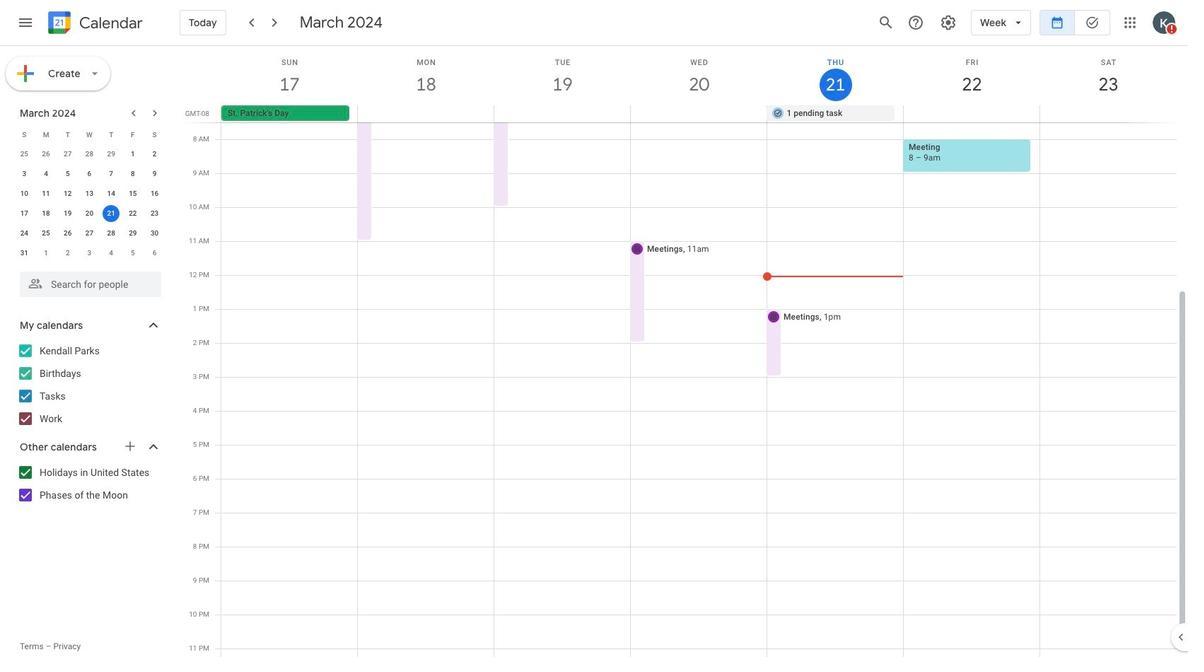 Task type: locate. For each thing, give the bounding box(es) containing it.
22 element
[[124, 205, 141, 222]]

row group
[[13, 144, 166, 263]]

february 29 element
[[103, 146, 120, 163]]

24 element
[[16, 225, 33, 242]]

add other calendars image
[[123, 439, 137, 454]]

3 element
[[16, 166, 33, 183]]

april 2 element
[[59, 245, 76, 262]]

None search field
[[0, 266, 175, 297]]

20 element
[[81, 205, 98, 222]]

main drawer image
[[17, 14, 34, 31]]

11 element
[[38, 185, 55, 202]]

15 element
[[124, 185, 141, 202]]

28 element
[[103, 225, 120, 242]]

30 element
[[146, 225, 163, 242]]

cell
[[358, 105, 494, 122], [494, 105, 631, 122], [631, 105, 767, 122], [904, 105, 1040, 122], [1040, 105, 1177, 122], [100, 204, 122, 224]]

april 6 element
[[146, 245, 163, 262]]

12 element
[[59, 185, 76, 202]]

18 element
[[38, 205, 55, 222]]

april 1 element
[[38, 245, 55, 262]]

grid
[[181, 46, 1189, 657]]

heading
[[76, 15, 143, 31]]

april 3 element
[[81, 245, 98, 262]]

february 28 element
[[81, 146, 98, 163]]

march 2024 grid
[[13, 125, 166, 263]]

27 element
[[81, 225, 98, 242]]

14 element
[[103, 185, 120, 202]]

calendar element
[[45, 8, 143, 40]]

february 25 element
[[16, 146, 33, 163]]

26 element
[[59, 225, 76, 242]]

february 27 element
[[59, 146, 76, 163]]

row
[[215, 105, 1189, 122], [13, 125, 166, 144], [13, 144, 166, 164], [13, 164, 166, 184], [13, 184, 166, 204], [13, 204, 166, 224], [13, 224, 166, 243], [13, 243, 166, 263]]

10 element
[[16, 185, 33, 202]]

4 element
[[38, 166, 55, 183]]

2 element
[[146, 146, 163, 163]]

heading inside the calendar element
[[76, 15, 143, 31]]



Task type: vqa. For each thing, say whether or not it's contained in the screenshot.
5th 'PM' from the bottom of the grid containing 29
no



Task type: describe. For each thing, give the bounding box(es) containing it.
february 26 element
[[38, 146, 55, 163]]

8 element
[[124, 166, 141, 183]]

april 5 element
[[124, 245, 141, 262]]

9 element
[[146, 166, 163, 183]]

6 element
[[81, 166, 98, 183]]

31 element
[[16, 245, 33, 262]]

settings menu image
[[940, 14, 957, 31]]

Search for people text field
[[28, 272, 153, 297]]

21, today element
[[103, 205, 120, 222]]

23 element
[[146, 205, 163, 222]]

cell inside march 2024 grid
[[100, 204, 122, 224]]

other calendars list
[[3, 461, 175, 507]]

my calendars list
[[3, 340, 175, 430]]

13 element
[[81, 185, 98, 202]]

16 element
[[146, 185, 163, 202]]

april 4 element
[[103, 245, 120, 262]]

19 element
[[59, 205, 76, 222]]

1 element
[[124, 146, 141, 163]]

7 element
[[103, 166, 120, 183]]

29 element
[[124, 225, 141, 242]]

17 element
[[16, 205, 33, 222]]

5 element
[[59, 166, 76, 183]]

25 element
[[38, 225, 55, 242]]



